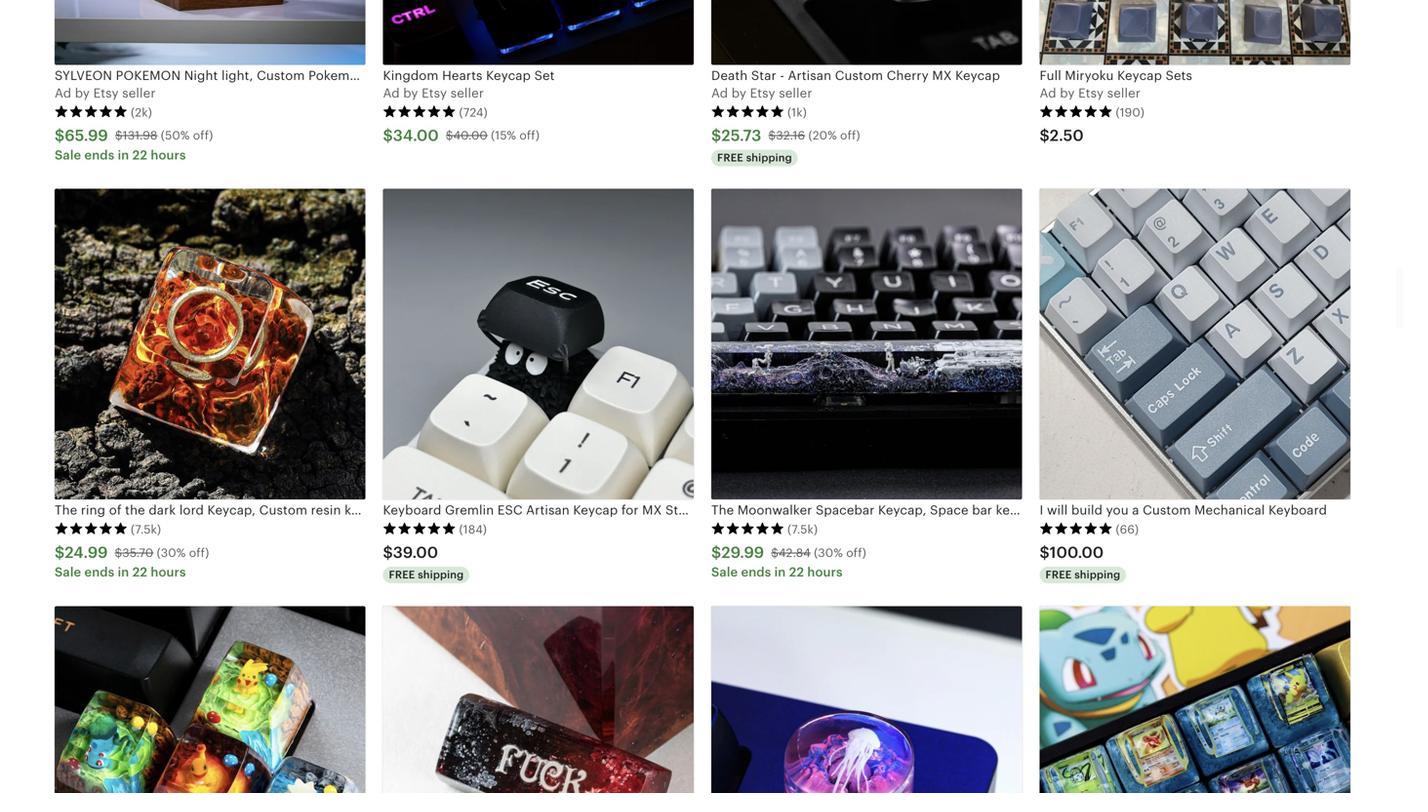 Task type: vqa. For each thing, say whether or not it's contained in the screenshot.
1st the y from the left
yes



Task type: locate. For each thing, give the bounding box(es) containing it.
in inside $ 24.99 $ 35.70 (30% off) sale ends in 22 hours
[[118, 565, 129, 580]]

1 horizontal spatial custom
[[1143, 503, 1191, 518]]

hours inside $ 65.99 $ 131.98 (50% off) sale ends in 22 hours
[[151, 148, 186, 163]]

shipping inside $ 100.00 free shipping
[[1074, 569, 1120, 581]]

seller down "hearts"
[[451, 86, 484, 101]]

4 y from the left
[[1068, 86, 1075, 101]]

etsy down kingdom
[[422, 86, 447, 101]]

3 y from the left
[[739, 86, 746, 101]]

sale down 29.99
[[711, 565, 738, 580]]

22 down 35.70
[[132, 565, 147, 580]]

b down "death" at top right
[[732, 86, 740, 101]]

mx
[[932, 68, 952, 83], [642, 503, 662, 518]]

5 out of 5 stars image down keyboards
[[711, 522, 784, 536]]

0 horizontal spatial (30%
[[157, 546, 186, 559]]

shipping inside the $ 25.73 $ 32.16 (20% off) free shipping
[[746, 152, 792, 164]]

off) for 29.99
[[846, 546, 866, 559]]

a for full miryoku keycap sets a d b y etsy seller
[[1040, 86, 1048, 101]]

1 keyboard from the left
[[383, 503, 441, 518]]

-
[[780, 68, 784, 83]]

off) inside the $ 25.73 $ 32.16 (20% off) free shipping
[[840, 129, 860, 142]]

sale down 65.99
[[55, 148, 81, 163]]

d
[[63, 86, 71, 101], [391, 86, 400, 101], [720, 86, 728, 101], [1048, 86, 1056, 101]]

in for 29.99
[[774, 565, 786, 580]]

(184)
[[459, 523, 487, 536]]

off) inside $ 24.99 $ 35.70 (30% off) sale ends in 22 hours
[[189, 546, 209, 559]]

a down full
[[1040, 86, 1048, 101]]

off) right (15%
[[519, 129, 540, 142]]

in down 42.84
[[774, 565, 786, 580]]

22 inside $ 24.99 $ 35.70 (30% off) sale ends in 22 hours
[[132, 565, 147, 580]]

seller up (190)
[[1107, 86, 1141, 101]]

$
[[55, 127, 65, 144], [383, 127, 393, 144], [711, 127, 721, 144], [1040, 127, 1050, 144], [115, 129, 123, 142], [446, 129, 453, 142], [768, 129, 776, 142], [55, 544, 65, 562], [383, 544, 393, 562], [711, 544, 721, 562], [1040, 544, 1050, 562], [115, 546, 122, 559], [771, 546, 779, 559]]

2 etsy from the left
[[422, 86, 447, 101]]

in inside $ 65.99 $ 131.98 (50% off) sale ends in 22 hours
[[118, 148, 129, 163]]

keycap left set
[[486, 68, 531, 83]]

mx for cherry
[[932, 68, 952, 83]]

sylveon pokemon night light, custom pokemon epoxy lamp, gaming decor resin wood art lamp bedroom table lamp christmas gift for her image
[[55, 0, 365, 65]]

mechanical
[[1194, 503, 1265, 518]]

in down 131.98
[[118, 148, 129, 163]]

shipping for 39.00
[[418, 569, 464, 581]]

hours down (50%
[[151, 148, 186, 163]]

a for kingdom hearts keycap set a d b y etsy seller
[[383, 86, 392, 101]]

off) right 35.70
[[189, 546, 209, 559]]

free inside $ 100.00 free shipping
[[1045, 569, 1072, 581]]

1 horizontal spatial free
[[717, 152, 743, 164]]

the ring of the dark lord keycap, custom resin keycap, arrtisan keycaps for cherry mx keyboard, handmade keycap lotr, christmas gifts image
[[55, 189, 365, 500]]

4 d from the left
[[1048, 86, 1056, 101]]

off) inside $ 29.99 $ 42.84 (30% off) sale ends in 22 hours
[[846, 546, 866, 559]]

in
[[118, 148, 129, 163], [118, 565, 129, 580], [774, 565, 786, 580]]

(30% inside $ 29.99 $ 42.84 (30% off) sale ends in 22 hours
[[814, 546, 843, 559]]

(30% for 29.99
[[814, 546, 843, 559]]

shipping
[[746, 152, 792, 164], [418, 569, 464, 581], [1074, 569, 1120, 581]]

kingdom hearts keycap set image
[[383, 0, 694, 65]]

$ 39.00 free shipping
[[383, 544, 464, 581]]

d up 65.99
[[63, 86, 71, 101]]

seller inside kingdom hearts keycap set a d b y etsy seller
[[451, 86, 484, 101]]

keycap right cherry
[[955, 68, 1000, 83]]

(7.5k) for 24.99
[[131, 523, 161, 536]]

y inside the death star - artisan custom cherry mx keycap a d b y etsy seller
[[739, 86, 746, 101]]

shipping down 100.00
[[1074, 569, 1120, 581]]

custom pokemon artisan keycap, cute keyboard, anime keycaps for cherry mx keyboard, custom keyboard keys, custom mechanical keyboard image
[[55, 606, 365, 793]]

$ 2.50
[[1040, 127, 1084, 144]]

sale inside $ 65.99 $ 131.98 (50% off) sale ends in 22 hours
[[55, 148, 81, 163]]

off)
[[193, 129, 213, 142], [519, 129, 540, 142], [840, 129, 860, 142], [189, 546, 209, 559], [846, 546, 866, 559]]

hours for 24.99
[[151, 565, 186, 580]]

custom right you
[[1143, 503, 1191, 518]]

y down the miryoku on the top of page
[[1068, 86, 1075, 101]]

a inside full miryoku keycap sets a d b y etsy seller
[[1040, 86, 1048, 101]]

etsy up 65.99
[[93, 86, 119, 101]]

sale inside $ 24.99 $ 35.70 (30% off) sale ends in 22 hours
[[55, 565, 81, 580]]

(1k)
[[787, 106, 807, 119]]

2 (30% from the left
[[814, 546, 843, 559]]

(724)
[[459, 106, 488, 119]]

1 y from the left
[[83, 86, 90, 101]]

keycap inside kingdom hearts keycap set a d b y etsy seller
[[486, 68, 531, 83]]

shipping down the 32.16
[[746, 152, 792, 164]]

ends inside $ 29.99 $ 42.84 (30% off) sale ends in 22 hours
[[741, 565, 771, 580]]

d down kingdom
[[391, 86, 400, 101]]

131.98
[[123, 129, 158, 142]]

5 out of 5 stars image up the 34.00
[[383, 105, 456, 119]]

free down 39.00
[[389, 569, 415, 581]]

35.70
[[122, 546, 154, 559]]

mx right cherry
[[932, 68, 952, 83]]

miryoku
[[1065, 68, 1114, 83]]

b down kingdom
[[403, 86, 411, 101]]

keycap inside the death star - artisan custom cherry mx keycap a d b y etsy seller
[[955, 68, 1000, 83]]

2 b from the left
[[403, 86, 411, 101]]

65.99
[[65, 127, 108, 144]]

etsy inside kingdom hearts keycap set a d b y etsy seller
[[422, 86, 447, 101]]

b inside full miryoku keycap sets a d b y etsy seller
[[1060, 86, 1068, 101]]

d inside full miryoku keycap sets a d b y etsy seller
[[1048, 86, 1056, 101]]

0 horizontal spatial custom
[[835, 68, 883, 83]]

keycap up (190)
[[1117, 68, 1162, 83]]

22 down 131.98
[[132, 148, 147, 163]]

0 horizontal spatial mx
[[642, 503, 662, 518]]

4 seller from the left
[[1107, 86, 1141, 101]]

5 out of 5 stars image up the 25.73
[[711, 105, 784, 119]]

sale
[[55, 148, 81, 163], [55, 565, 81, 580], [711, 565, 738, 580]]

40.00
[[453, 129, 488, 142]]

42.84
[[779, 546, 811, 559]]

free
[[717, 152, 743, 164], [389, 569, 415, 581], [1045, 569, 1072, 581]]

1 vertical spatial artisan
[[526, 503, 570, 518]]

0 horizontal spatial shipping
[[418, 569, 464, 581]]

seller inside full miryoku keycap sets a d b y etsy seller
[[1107, 86, 1141, 101]]

2 horizontal spatial free
[[1045, 569, 1072, 581]]

(7.5k) up 35.70
[[131, 523, 161, 536]]

y down kingdom
[[411, 86, 418, 101]]

death star - artisan custom cherry mx keycap a d b y etsy seller
[[711, 68, 1000, 101]]

ends inside $ 65.99 $ 131.98 (50% off) sale ends in 22 hours
[[84, 148, 114, 163]]

1 (7.5k) from the left
[[131, 523, 161, 536]]

hours inside $ 24.99 $ 35.70 (30% off) sale ends in 22 hours
[[151, 565, 186, 580]]

d down "death" at top right
[[720, 86, 728, 101]]

(30% right 35.70
[[157, 546, 186, 559]]

keyboard up 39.00
[[383, 503, 441, 518]]

etsy down the miryoku on the top of page
[[1078, 86, 1104, 101]]

artisan right the -
[[788, 68, 831, 83]]

y
[[83, 86, 90, 101], [411, 86, 418, 101], [739, 86, 746, 101], [1068, 86, 1075, 101]]

3 b from the left
[[732, 86, 740, 101]]

$ inside $ 100.00 free shipping
[[1040, 544, 1050, 562]]

hours for 65.99
[[151, 148, 186, 163]]

in down 35.70
[[118, 565, 129, 580]]

sale down 24.99
[[55, 565, 81, 580]]

3 seller from the left
[[779, 86, 812, 101]]

1 horizontal spatial (30%
[[814, 546, 843, 559]]

jellyfish gaming knobs, colorful knobs blue and pink jellyfish keycap, gmk rare keycap, custom resin keycap, gamer girl accessories image
[[711, 606, 1022, 793]]

hours
[[151, 148, 186, 163], [151, 565, 186, 580], [807, 565, 843, 580]]

sets
[[1166, 68, 1192, 83]]

$ 34.00 $ 40.00 (15% off)
[[383, 127, 540, 144]]

off) inside $ 34.00 $ 40.00 (15% off)
[[519, 129, 540, 142]]

$ 65.99 $ 131.98 (50% off) sale ends in 22 hours
[[55, 127, 213, 163]]

free down the 25.73
[[717, 152, 743, 164]]

a right you
[[1132, 503, 1139, 518]]

22 for 65.99
[[132, 148, 147, 163]]

22 inside $ 29.99 $ 42.84 (30% off) sale ends in 22 hours
[[789, 565, 804, 580]]

keyboard right mechanical
[[1269, 503, 1327, 518]]

0 horizontal spatial free
[[389, 569, 415, 581]]

1 vertical spatial mx
[[642, 503, 662, 518]]

keyboard gremlin esc artisan keycap for mx style keyboards image
[[383, 189, 694, 500]]

mx inside the death star - artisan custom cherry mx keycap a d b y etsy seller
[[932, 68, 952, 83]]

5 out of 5 stars image
[[55, 105, 128, 119], [383, 105, 456, 119], [711, 105, 784, 119], [1040, 105, 1113, 119], [55, 522, 128, 536], [383, 522, 456, 536], [711, 522, 784, 536], [1040, 522, 1113, 536]]

shipping down 39.00
[[418, 569, 464, 581]]

shipping inside the $ 39.00 free shipping
[[418, 569, 464, 581]]

hours down 35.70
[[151, 565, 186, 580]]

sale inside $ 29.99 $ 42.84 (30% off) sale ends in 22 hours
[[711, 565, 738, 580]]

artisan inside the death star - artisan custom cherry mx keycap a d b y etsy seller
[[788, 68, 831, 83]]

free for 39.00
[[389, 569, 415, 581]]

off) right (50%
[[193, 129, 213, 142]]

d down full
[[1048, 86, 1056, 101]]

full miryoku keycap sets a d b y etsy seller
[[1040, 68, 1192, 101]]

2 seller from the left
[[451, 86, 484, 101]]

ends inside $ 24.99 $ 35.70 (30% off) sale ends in 22 hours
[[84, 565, 114, 580]]

24.99
[[65, 544, 108, 562]]

ends down 24.99
[[84, 565, 114, 580]]

34.00
[[393, 127, 439, 144]]

y up 65.99
[[83, 86, 90, 101]]

(2k)
[[131, 106, 152, 119]]

0 horizontal spatial artisan
[[526, 503, 570, 518]]

0 vertical spatial custom
[[835, 68, 883, 83]]

off) right the (20%
[[840, 129, 860, 142]]

0 horizontal spatial keyboard
[[383, 503, 441, 518]]

1 (30% from the left
[[157, 546, 186, 559]]

hours inside $ 29.99 $ 42.84 (30% off) sale ends in 22 hours
[[807, 565, 843, 580]]

seller
[[122, 86, 156, 101], [451, 86, 484, 101], [779, 86, 812, 101], [1107, 86, 1141, 101]]

(7.5k)
[[131, 523, 161, 536], [787, 523, 818, 536]]

ends down 65.99
[[84, 148, 114, 163]]

mx right for
[[642, 503, 662, 518]]

set
[[534, 68, 555, 83]]

1 horizontal spatial artisan
[[788, 68, 831, 83]]

build
[[1071, 503, 1103, 518]]

3 d from the left
[[720, 86, 728, 101]]

seller up (1k)
[[779, 86, 812, 101]]

artisan
[[788, 68, 831, 83], [526, 503, 570, 518]]

a
[[55, 86, 63, 101], [383, 86, 392, 101], [711, 86, 720, 101], [1040, 86, 1048, 101], [1132, 503, 1139, 518]]

5 out of 5 stars image up 39.00
[[383, 522, 456, 536]]

22
[[132, 148, 147, 163], [132, 565, 147, 580], [789, 565, 804, 580]]

keycap
[[486, 68, 531, 83], [955, 68, 1000, 83], [1117, 68, 1162, 83], [573, 503, 618, 518]]

a down kingdom
[[383, 86, 392, 101]]

off) inside $ 65.99 $ 131.98 (50% off) sale ends in 22 hours
[[193, 129, 213, 142]]

b inside the death star - artisan custom cherry mx keycap a d b y etsy seller
[[732, 86, 740, 101]]

(30% inside $ 24.99 $ 35.70 (30% off) sale ends in 22 hours
[[157, 546, 186, 559]]

full
[[1040, 68, 1061, 83]]

b down full
[[1060, 86, 1068, 101]]

etsy
[[93, 86, 119, 101], [422, 86, 447, 101], [750, 86, 775, 101], [1078, 86, 1104, 101]]

22 inside $ 65.99 $ 131.98 (50% off) sale ends in 22 hours
[[132, 148, 147, 163]]

y down "death" at top right
[[739, 86, 746, 101]]

free down 100.00
[[1045, 569, 1072, 581]]

for
[[621, 503, 639, 518]]

1 horizontal spatial mx
[[932, 68, 952, 83]]

2 y from the left
[[411, 86, 418, 101]]

a for i will build you a custom mechanical keyboard
[[1132, 503, 1139, 518]]

artisan right esc
[[526, 503, 570, 518]]

3 etsy from the left
[[750, 86, 775, 101]]

death
[[711, 68, 748, 83]]

off) for 34.00
[[519, 129, 540, 142]]

b
[[75, 86, 83, 101], [403, 86, 411, 101], [732, 86, 740, 101], [1060, 86, 1068, 101]]

2 horizontal spatial shipping
[[1074, 569, 1120, 581]]

etsy inside full miryoku keycap sets a d b y etsy seller
[[1078, 86, 1104, 101]]

etsy down star
[[750, 86, 775, 101]]

shit keycap | fuck resin keycap | custom word resin keycap, personalized name resin keycap |  gift for friend| gift for best friend image
[[383, 606, 694, 793]]

$ inside $ 34.00 $ 40.00 (15% off)
[[446, 129, 453, 142]]

a up $ 65.99 $ 131.98 (50% off) sale ends in 22 hours
[[55, 86, 63, 101]]

1 horizontal spatial shipping
[[746, 152, 792, 164]]

2 (7.5k) from the left
[[787, 523, 818, 536]]

custom
[[835, 68, 883, 83], [1143, 503, 1191, 518]]

in inside $ 29.99 $ 42.84 (30% off) sale ends in 22 hours
[[774, 565, 786, 580]]

22 down 42.84
[[789, 565, 804, 580]]

0 vertical spatial artisan
[[788, 68, 831, 83]]

custom down death star - artisan custom cherry mx keycap image
[[835, 68, 883, 83]]

custom pokemon card keycap, poke esc resin keycap, pokemon spacebar resin handmade keycap, pokemon character custom keycap | gift ideas image
[[1040, 606, 1350, 793]]

0 vertical spatial mx
[[932, 68, 952, 83]]

(30% right 42.84
[[814, 546, 843, 559]]

seller up (2k)
[[122, 86, 156, 101]]

off) right 42.84
[[846, 546, 866, 559]]

seller inside the death star - artisan custom cherry mx keycap a d b y etsy seller
[[779, 86, 812, 101]]

1 horizontal spatial (7.5k)
[[787, 523, 818, 536]]

4 etsy from the left
[[1078, 86, 1104, 101]]

$ inside the $ 39.00 free shipping
[[383, 544, 393, 562]]

4 b from the left
[[1060, 86, 1068, 101]]

free inside the $ 39.00 free shipping
[[389, 569, 415, 581]]

keyboard gremlin esc artisan keycap for mx style keyboards
[[383, 503, 765, 518]]

ends down 29.99
[[741, 565, 771, 580]]

(20%
[[808, 129, 837, 142]]

keyboard
[[383, 503, 441, 518], [1269, 503, 1327, 518]]

b up 65.99
[[75, 86, 83, 101]]

(30%
[[157, 546, 186, 559], [814, 546, 843, 559]]

$ 24.99 $ 35.70 (30% off) sale ends in 22 hours
[[55, 544, 209, 580]]

(15%
[[491, 129, 516, 142]]

kingdom
[[383, 68, 439, 83]]

a inside kingdom hearts keycap set a d b y etsy seller
[[383, 86, 392, 101]]

1 horizontal spatial keyboard
[[1269, 503, 1327, 518]]

sale for 29.99
[[711, 565, 738, 580]]

hours down 42.84
[[807, 565, 843, 580]]

(190)
[[1116, 106, 1145, 119]]

(7.5k) up 42.84
[[787, 523, 818, 536]]

ends
[[84, 148, 114, 163], [84, 565, 114, 580], [741, 565, 771, 580]]

2 d from the left
[[391, 86, 400, 101]]

a down "death" at top right
[[711, 86, 720, 101]]

off) for 25.73
[[840, 129, 860, 142]]

0 horizontal spatial (7.5k)
[[131, 523, 161, 536]]



Task type: describe. For each thing, give the bounding box(es) containing it.
1 b from the left
[[75, 86, 83, 101]]

artisan for custom
[[788, 68, 831, 83]]

artisan for keycap
[[526, 503, 570, 518]]

keycap left for
[[573, 503, 618, 518]]

5 out of 5 stars image down build
[[1040, 522, 1113, 536]]

(30% for 24.99
[[157, 546, 186, 559]]

sale for 24.99
[[55, 565, 81, 580]]

22 for 29.99
[[789, 565, 804, 580]]

hours for 29.99
[[807, 565, 843, 580]]

i will build you a custom mechanical keyboard
[[1040, 503, 1327, 518]]

gremlin
[[445, 503, 494, 518]]

b inside kingdom hearts keycap set a d b y etsy seller
[[403, 86, 411, 101]]

keyboards
[[700, 503, 765, 518]]

death star - artisan custom cherry mx keycap image
[[711, 0, 1022, 65]]

d inside the death star - artisan custom cherry mx keycap a d b y etsy seller
[[720, 86, 728, 101]]

1 etsy from the left
[[93, 86, 119, 101]]

the moonwalker spacebar keycap, space bar keycap, gravity in interstellar space keycap, galaxy spacebar keycap, astronaut resin keycap image
[[711, 189, 1022, 500]]

off) for 65.99
[[193, 129, 213, 142]]

100.00
[[1050, 544, 1104, 562]]

will
[[1047, 503, 1068, 518]]

1 d from the left
[[63, 86, 71, 101]]

5 out of 5 stars image up "2.50"
[[1040, 105, 1113, 119]]

39.00
[[393, 544, 438, 562]]

i will build you a custom mechanical keyboard image
[[1040, 189, 1350, 500]]

hearts
[[442, 68, 483, 83]]

1 vertical spatial custom
[[1143, 503, 1191, 518]]

a inside the death star - artisan custom cherry mx keycap a d b y etsy seller
[[711, 86, 720, 101]]

32.16
[[776, 129, 805, 142]]

style
[[665, 503, 696, 518]]

a d b y etsy seller
[[55, 86, 156, 101]]

in for 65.99
[[118, 148, 129, 163]]

etsy inside the death star - artisan custom cherry mx keycap a d b y etsy seller
[[750, 86, 775, 101]]

full miryoku keycap sets image
[[1040, 0, 1350, 65]]

$ 100.00 free shipping
[[1040, 544, 1120, 581]]

2.50
[[1050, 127, 1084, 144]]

(66)
[[1116, 523, 1139, 536]]

ends for 65.99
[[84, 148, 114, 163]]

cherry
[[887, 68, 929, 83]]

d inside kingdom hearts keycap set a d b y etsy seller
[[391, 86, 400, 101]]

off) for 24.99
[[189, 546, 209, 559]]

free for 100.00
[[1045, 569, 1072, 581]]

ends for 24.99
[[84, 565, 114, 580]]

ends for 29.99
[[741, 565, 771, 580]]

2 keyboard from the left
[[1269, 503, 1327, 518]]

in for 24.99
[[118, 565, 129, 580]]

esc
[[497, 503, 523, 518]]

y inside kingdom hearts keycap set a d b y etsy seller
[[411, 86, 418, 101]]

(50%
[[161, 129, 190, 142]]

5 out of 5 stars image up 24.99
[[55, 522, 128, 536]]

i
[[1040, 503, 1043, 518]]

custom inside the death star - artisan custom cherry mx keycap a d b y etsy seller
[[835, 68, 883, 83]]

sale for 65.99
[[55, 148, 81, 163]]

(7.5k) for 29.99
[[787, 523, 818, 536]]

29.99
[[721, 544, 764, 562]]

star
[[751, 68, 776, 83]]

$ 29.99 $ 42.84 (30% off) sale ends in 22 hours
[[711, 544, 866, 580]]

keycap inside full miryoku keycap sets a d b y etsy seller
[[1117, 68, 1162, 83]]

shipping for 100.00
[[1074, 569, 1120, 581]]

you
[[1106, 503, 1129, 518]]

5 out of 5 stars image down a d b y etsy seller
[[55, 105, 128, 119]]

$ 25.73 $ 32.16 (20% off) free shipping
[[711, 127, 860, 164]]

y inside full miryoku keycap sets a d b y etsy seller
[[1068, 86, 1075, 101]]

mx for for
[[642, 503, 662, 518]]

kingdom hearts keycap set a d b y etsy seller
[[383, 68, 555, 101]]

1 seller from the left
[[122, 86, 156, 101]]

free inside the $ 25.73 $ 32.16 (20% off) free shipping
[[717, 152, 743, 164]]

22 for 24.99
[[132, 565, 147, 580]]

25.73
[[721, 127, 761, 144]]



